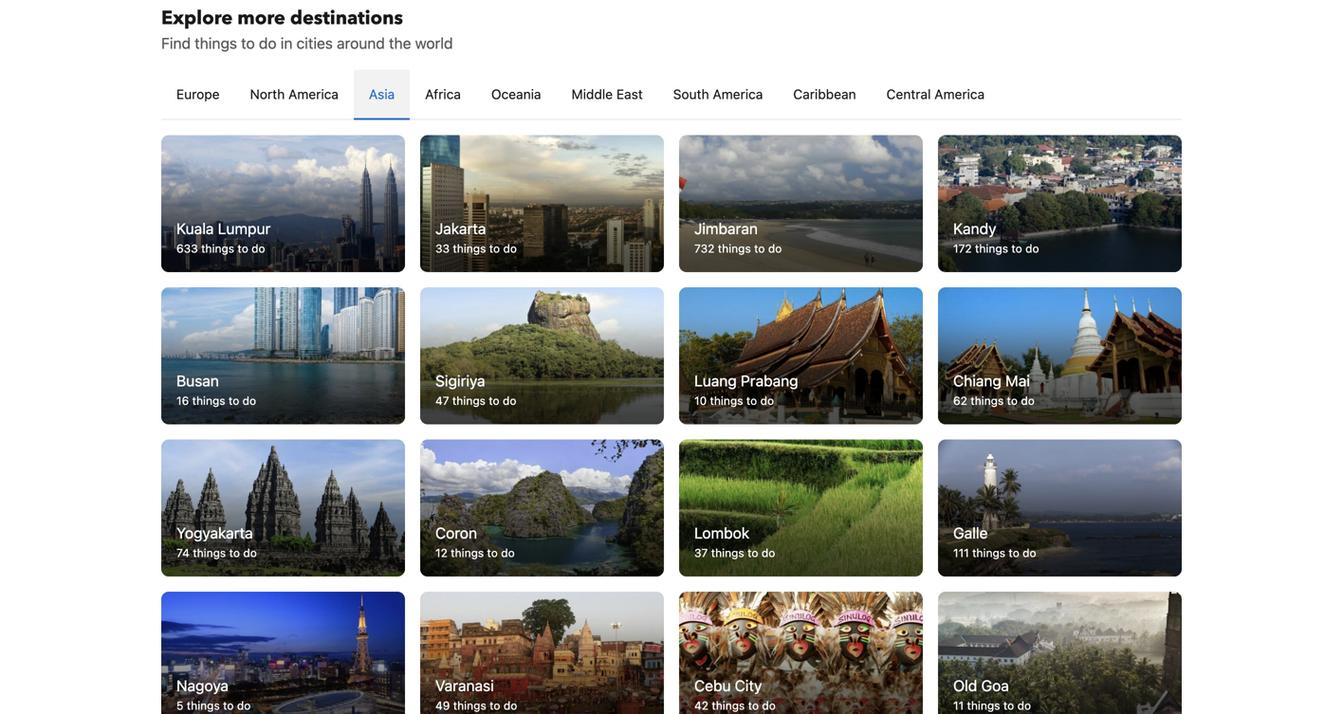 Task type: locate. For each thing, give the bounding box(es) containing it.
lumpur
[[218, 220, 271, 238]]

to right 47
[[489, 394, 500, 408]]

north
[[250, 86, 285, 102]]

3 america from the left
[[935, 86, 985, 102]]

to down jimbaran
[[754, 242, 765, 255]]

to inside the lombok 37 things to do
[[748, 547, 759, 560]]

10
[[695, 394, 707, 408]]

633
[[176, 242, 198, 255]]

do inside "jimbaran 732 things to do"
[[768, 242, 782, 255]]

to down prabang on the right
[[747, 394, 757, 408]]

do inside coron 12 things to do
[[501, 547, 515, 560]]

things down nagoya
[[187, 699, 220, 712]]

do down prabang on the right
[[761, 394, 774, 408]]

1 america from the left
[[288, 86, 339, 102]]

do right 37
[[762, 547, 775, 560]]

things inside kuala lumpur 633 things to do
[[201, 242, 234, 255]]

east
[[617, 86, 643, 102]]

to down goa on the right
[[1004, 699, 1014, 712]]

do right 47
[[503, 394, 517, 408]]

jimbaran 732 things to do
[[695, 220, 782, 255]]

varanasi 49 things to do
[[435, 677, 517, 712]]

to
[[241, 34, 255, 52], [238, 242, 248, 255], [489, 242, 500, 255], [754, 242, 765, 255], [1012, 242, 1023, 255], [229, 394, 239, 408], [489, 394, 500, 408], [747, 394, 757, 408], [1007, 394, 1018, 408], [229, 547, 240, 560], [487, 547, 498, 560], [748, 547, 759, 560], [1009, 547, 1020, 560], [223, 699, 234, 712], [490, 699, 500, 712], [748, 699, 759, 712], [1004, 699, 1014, 712]]

to inside luang prabang 10 things to do
[[747, 394, 757, 408]]

america right north
[[288, 86, 339, 102]]

to inside explore more destinations find things to do in cities around the world
[[241, 34, 255, 52]]

to inside busan 16 things to do
[[229, 394, 239, 408]]

things down yogyakarta
[[193, 547, 226, 560]]

to inside old goa 11 things to do
[[1004, 699, 1014, 712]]

to down the mai
[[1007, 394, 1018, 408]]

central america button
[[872, 69, 1000, 119]]

coron 12 things to do
[[435, 524, 515, 560]]

galle 111 things to do
[[954, 524, 1037, 560]]

do inside nagoya 5 things to do
[[237, 699, 251, 712]]

37
[[695, 547, 708, 560]]

kandy 172 things to do
[[954, 220, 1039, 255]]

things down luang
[[710, 394, 743, 408]]

do right the 111 at the bottom right of page
[[1023, 547, 1037, 560]]

cebu city 42 things to do
[[695, 677, 776, 712]]

mai
[[1006, 372, 1030, 390]]

the
[[389, 34, 411, 52]]

to right 172
[[1012, 242, 1023, 255]]

chiang mai 62 things to do
[[954, 372, 1035, 408]]

do right 732
[[768, 242, 782, 255]]

to down "lombok"
[[748, 547, 759, 560]]

do down yogyakarta
[[243, 547, 257, 560]]

do right "42"
[[762, 699, 776, 712]]

more
[[237, 5, 285, 31]]

things inside coron 12 things to do
[[451, 547, 484, 560]]

goa
[[981, 677, 1009, 695]]

to inside the jakarta 33 things to do
[[489, 242, 500, 255]]

things down goa on the right
[[967, 699, 1000, 712]]

nagoya image
[[161, 592, 405, 714]]

jimbaran image
[[679, 135, 923, 272]]

jakarta image
[[420, 135, 664, 272]]

chiang mai image
[[938, 287, 1182, 425]]

coron image
[[420, 440, 664, 577]]

1 horizontal spatial america
[[713, 86, 763, 102]]

do right 12
[[501, 547, 515, 560]]

to right the 111 at the bottom right of page
[[1009, 547, 1020, 560]]

africa button
[[410, 69, 476, 119]]

to down nagoya
[[223, 699, 234, 712]]

caribbean button
[[778, 69, 872, 119]]

to down varanasi
[[490, 699, 500, 712]]

things down jimbaran
[[718, 242, 751, 255]]

jimbaran
[[695, 220, 758, 238]]

to down yogyakarta
[[229, 547, 240, 560]]

do right 33 on the top left of page
[[503, 242, 517, 255]]

nagoya
[[176, 677, 229, 695]]

things inside 'kandy 172 things to do'
[[975, 242, 1009, 255]]

2 horizontal spatial america
[[935, 86, 985, 102]]

europe
[[176, 86, 220, 102]]

things down sigiriya
[[453, 394, 486, 408]]

luang prabang image
[[679, 287, 923, 425]]

things down kandy
[[975, 242, 1009, 255]]

do right 11
[[1018, 699, 1031, 712]]

kandy image
[[938, 135, 1182, 272]]

to right 16 on the bottom of page
[[229, 394, 239, 408]]

things down the kuala
[[201, 242, 234, 255]]

do right 5
[[237, 699, 251, 712]]

kuala lumpur image
[[161, 135, 405, 272]]

do right 49
[[504, 699, 517, 712]]

to down lumpur at the top left of the page
[[238, 242, 248, 255]]

tab list
[[161, 69, 1182, 121]]

things
[[195, 34, 237, 52], [201, 242, 234, 255], [453, 242, 486, 255], [718, 242, 751, 255], [975, 242, 1009, 255], [192, 394, 225, 408], [453, 394, 486, 408], [710, 394, 743, 408], [971, 394, 1004, 408], [193, 547, 226, 560], [451, 547, 484, 560], [711, 547, 745, 560], [973, 547, 1006, 560], [187, 699, 220, 712], [453, 699, 486, 712], [712, 699, 745, 712], [967, 699, 1000, 712]]

galle
[[954, 524, 988, 542]]

49
[[435, 699, 450, 712]]

do left in
[[259, 34, 277, 52]]

to down more
[[241, 34, 255, 52]]

america for south america
[[713, 86, 763, 102]]

things inside old goa 11 things to do
[[967, 699, 1000, 712]]

coron
[[435, 524, 477, 542]]

prabang
[[741, 372, 799, 390]]

things down chiang
[[971, 394, 1004, 408]]

things inside the jakarta 33 things to do
[[453, 242, 486, 255]]

2 america from the left
[[713, 86, 763, 102]]

things inside luang prabang 10 things to do
[[710, 394, 743, 408]]

things down "lombok"
[[711, 547, 745, 560]]

things down coron
[[451, 547, 484, 560]]

kuala lumpur 633 things to do
[[176, 220, 271, 255]]

things inside chiang mai 62 things to do
[[971, 394, 1004, 408]]

america right central on the right top
[[935, 86, 985, 102]]

old goa 11 things to do
[[954, 677, 1031, 712]]

sigiriya
[[435, 372, 485, 390]]

do down the mai
[[1021, 394, 1035, 408]]

to down city
[[748, 699, 759, 712]]

explore
[[161, 5, 233, 31]]

things down varanasi
[[453, 699, 486, 712]]

16
[[176, 394, 189, 408]]

oceania
[[491, 86, 541, 102]]

do right 16 on the bottom of page
[[243, 394, 256, 408]]

to inside 'kandy 172 things to do'
[[1012, 242, 1023, 255]]

things down galle
[[973, 547, 1006, 560]]

america
[[288, 86, 339, 102], [713, 86, 763, 102], [935, 86, 985, 102]]

do down lumpur at the top left of the page
[[252, 242, 265, 255]]

busan
[[176, 372, 219, 390]]

do
[[259, 34, 277, 52], [252, 242, 265, 255], [503, 242, 517, 255], [768, 242, 782, 255], [1026, 242, 1039, 255], [243, 394, 256, 408], [503, 394, 517, 408], [761, 394, 774, 408], [1021, 394, 1035, 408], [243, 547, 257, 560], [501, 547, 515, 560], [762, 547, 775, 560], [1023, 547, 1037, 560], [237, 699, 251, 712], [504, 699, 517, 712], [762, 699, 776, 712], [1018, 699, 1031, 712]]

0 horizontal spatial america
[[288, 86, 339, 102]]

busan image
[[161, 287, 405, 425]]

to inside varanasi 49 things to do
[[490, 699, 500, 712]]

kandy
[[954, 220, 997, 238]]

america right south
[[713, 86, 763, 102]]

to inside chiang mai 62 things to do
[[1007, 394, 1018, 408]]

asia
[[369, 86, 395, 102]]

to inside sigiriya 47 things to do
[[489, 394, 500, 408]]

172
[[954, 242, 972, 255]]

47
[[435, 394, 449, 408]]

to right 33 on the top left of page
[[489, 242, 500, 255]]

do inside the lombok 37 things to do
[[762, 547, 775, 560]]

nagoya 5 things to do
[[176, 677, 251, 712]]

things down explore
[[195, 34, 237, 52]]

things inside sigiriya 47 things to do
[[453, 394, 486, 408]]

do right 172
[[1026, 242, 1039, 255]]

things inside explore more destinations find things to do in cities around the world
[[195, 34, 237, 52]]

things inside nagoya 5 things to do
[[187, 699, 220, 712]]

things inside the lombok 37 things to do
[[711, 547, 745, 560]]

to right 12
[[487, 547, 498, 560]]

62
[[954, 394, 968, 408]]

kuala
[[176, 220, 214, 238]]

north america button
[[235, 69, 354, 119]]

things down jakarta
[[453, 242, 486, 255]]

in
[[281, 34, 293, 52]]

do inside varanasi 49 things to do
[[504, 699, 517, 712]]

things down the busan
[[192, 394, 225, 408]]

things inside varanasi 49 things to do
[[453, 699, 486, 712]]

america for north america
[[288, 86, 339, 102]]

things down cebu
[[712, 699, 745, 712]]



Task type: describe. For each thing, give the bounding box(es) containing it.
do inside yogyakarta 74 things to do
[[243, 547, 257, 560]]

lombok
[[695, 524, 750, 542]]

south america button
[[658, 69, 778, 119]]

5
[[176, 699, 184, 712]]

do inside busan 16 things to do
[[243, 394, 256, 408]]

find
[[161, 34, 191, 52]]

cities
[[297, 34, 333, 52]]

732
[[695, 242, 715, 255]]

south america
[[673, 86, 763, 102]]

oceania button
[[476, 69, 557, 119]]

explore more destinations find things to do in cities around the world
[[161, 5, 453, 52]]

to inside yogyakarta 74 things to do
[[229, 547, 240, 560]]

do inside old goa 11 things to do
[[1018, 699, 1031, 712]]

111
[[954, 547, 969, 560]]

south
[[673, 86, 709, 102]]

things inside "jimbaran 732 things to do"
[[718, 242, 751, 255]]

lombok image
[[679, 440, 923, 577]]

do inside explore more destinations find things to do in cities around the world
[[259, 34, 277, 52]]

lombok 37 things to do
[[695, 524, 775, 560]]

city
[[735, 677, 762, 695]]

things inside cebu city 42 things to do
[[712, 699, 745, 712]]

do inside 'kandy 172 things to do'
[[1026, 242, 1039, 255]]

11
[[954, 699, 964, 712]]

jakarta 33 things to do
[[435, 220, 517, 255]]

north america
[[250, 86, 339, 102]]

old goa image
[[938, 592, 1182, 714]]

chiang
[[954, 372, 1002, 390]]

middle east button
[[557, 69, 658, 119]]

33
[[435, 242, 450, 255]]

destinations
[[290, 5, 403, 31]]

galle image
[[938, 440, 1182, 577]]

middle
[[572, 86, 613, 102]]

do inside the jakarta 33 things to do
[[503, 242, 517, 255]]

yogyakarta 74 things to do
[[176, 524, 257, 560]]

do inside sigiriya 47 things to do
[[503, 394, 517, 408]]

yogyakarta image
[[161, 440, 405, 577]]

42
[[695, 699, 709, 712]]

varanasi image
[[420, 592, 664, 714]]

world
[[415, 34, 453, 52]]

yogyakarta
[[176, 524, 253, 542]]

things inside galle 111 things to do
[[973, 547, 1006, 560]]

to inside nagoya 5 things to do
[[223, 699, 234, 712]]

sigiriya image
[[420, 287, 664, 425]]

central america
[[887, 86, 985, 102]]

to inside kuala lumpur 633 things to do
[[238, 242, 248, 255]]

europe button
[[161, 69, 235, 119]]

middle east
[[572, 86, 643, 102]]

things inside busan 16 things to do
[[192, 394, 225, 408]]

jakarta
[[435, 220, 486, 238]]

74
[[176, 547, 190, 560]]

to inside cebu city 42 things to do
[[748, 699, 759, 712]]

old
[[954, 677, 978, 695]]

america for central america
[[935, 86, 985, 102]]

cebu city image
[[679, 592, 923, 714]]

caribbean
[[794, 86, 856, 102]]

do inside cebu city 42 things to do
[[762, 699, 776, 712]]

to inside galle 111 things to do
[[1009, 547, 1020, 560]]

to inside "jimbaran 732 things to do"
[[754, 242, 765, 255]]

around
[[337, 34, 385, 52]]

busan 16 things to do
[[176, 372, 256, 408]]

cebu
[[695, 677, 731, 695]]

things inside yogyakarta 74 things to do
[[193, 547, 226, 560]]

central
[[887, 86, 931, 102]]

12
[[435, 547, 448, 560]]

to inside coron 12 things to do
[[487, 547, 498, 560]]

do inside kuala lumpur 633 things to do
[[252, 242, 265, 255]]

tab list containing europe
[[161, 69, 1182, 121]]

do inside chiang mai 62 things to do
[[1021, 394, 1035, 408]]

do inside luang prabang 10 things to do
[[761, 394, 774, 408]]

do inside galle 111 things to do
[[1023, 547, 1037, 560]]

africa
[[425, 86, 461, 102]]

sigiriya 47 things to do
[[435, 372, 517, 408]]

luang
[[695, 372, 737, 390]]

luang prabang 10 things to do
[[695, 372, 799, 408]]

varanasi
[[435, 677, 494, 695]]

asia button
[[354, 69, 410, 119]]



Task type: vqa. For each thing, say whether or not it's contained in the screenshot.
30 JANUARY 2024 option
no



